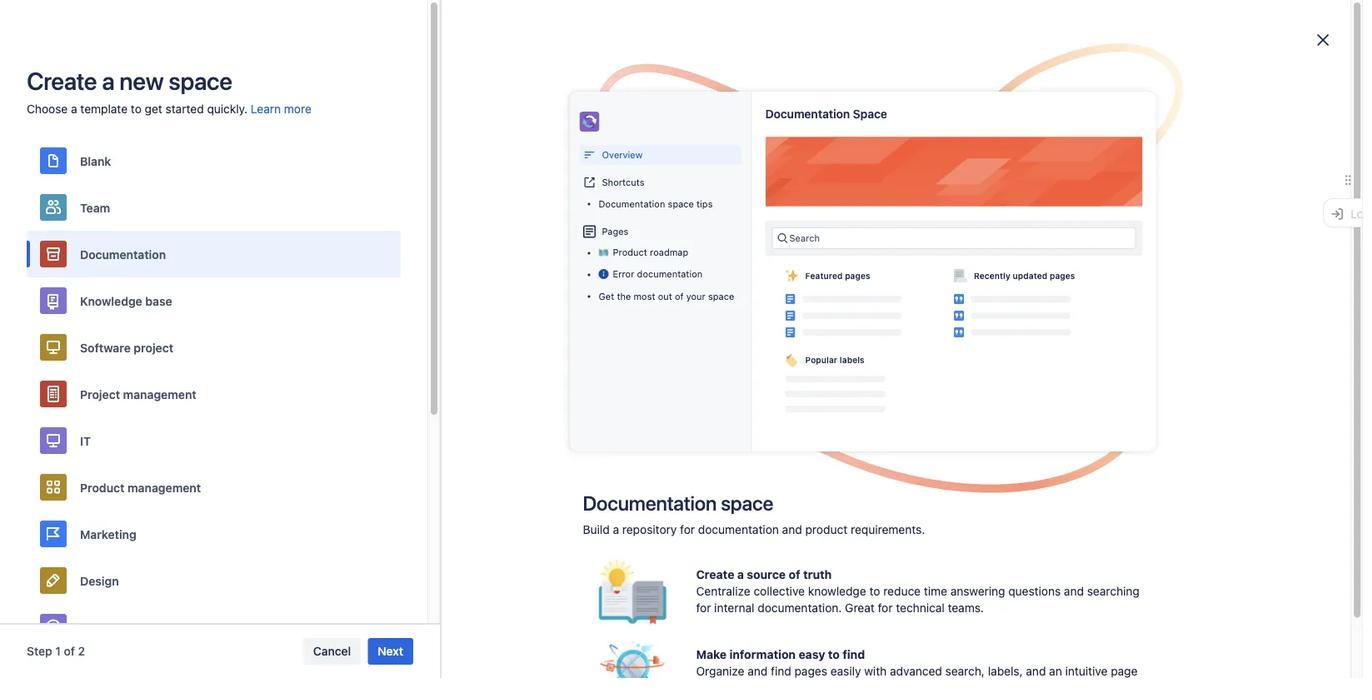 Task type: vqa. For each thing, say whether or not it's contained in the screenshot.
second Editing from the top of the page
no



Task type: locate. For each thing, give the bounding box(es) containing it.
2 first from the left
[[982, 213, 1001, 225]]

0 horizontal spatial product
[[80, 481, 125, 494]]

1 horizontal spatial and
[[1064, 585, 1084, 598]]

- for how-
[[387, 569, 395, 589]]

to up great
[[870, 585, 880, 598]]

documentation left the space
[[766, 107, 850, 120]]

1 horizontal spatial knowledge base link
[[641, 594, 718, 605]]

documentation down shortcuts
[[599, 199, 665, 210]]

created for template - meeting notes
[[1006, 288, 1041, 300]]

pages
[[602, 226, 629, 237]]

1 vertical spatial knowledge base
[[112, 335, 201, 348]]

ago for template - troubleshooting article
[[1100, 478, 1117, 490]]

1 vertical spatial management
[[128, 481, 201, 494]]

cancel
[[313, 645, 351, 658]]

first down documentation space tips
[[658, 213, 676, 225]]

for down reduce
[[878, 601, 893, 615]]

0 vertical spatial get
[[316, 188, 343, 208]]

and left product
[[782, 523, 802, 537]]

you created 30 minutes ago
[[661, 288, 793, 300], [985, 288, 1117, 300], [985, 478, 1117, 490]]

1 vertical spatial john
[[965, 594, 988, 605]]

out inside create a new space dialog
[[658, 291, 672, 302]]

1 horizontal spatial pages
[[1050, 271, 1075, 280]]

you for weekly
[[661, 288, 678, 300]]

documentation inside button
[[80, 247, 166, 261]]

1 vertical spatial product
[[80, 481, 125, 494]]

project management
[[80, 387, 196, 401]]

most for get the most out of your space
[[634, 291, 655, 302]]

1 vertical spatial john smith link
[[965, 594, 1018, 605]]

make
[[696, 648, 727, 662]]

product
[[806, 523, 848, 537]]

work
[[137, 428, 163, 442]]

project inside button
[[80, 387, 120, 401]]

step 1 of 2
[[27, 645, 85, 658]]

you for meeting
[[985, 288, 1003, 300]]

knowledge base down john smith
[[112, 335, 201, 348]]

on inside "button"
[[584, 90, 597, 104]]

1 first from the left
[[658, 213, 676, 225]]

create a space image
[[249, 270, 269, 290]]

john smith link right time
[[965, 594, 1018, 605]]

1 vertical spatial 30 minutes ago
[[395, 478, 468, 490]]

1 horizontal spatial most
[[634, 291, 655, 302]]

project left plan
[[399, 379, 450, 398]]

my down documentation space tips
[[641, 213, 655, 225]]

Filter by title field
[[324, 86, 464, 109]]

my first space link down documentation space tips
[[641, 213, 707, 225]]

template inside the template - weekly status report my first space
[[641, 188, 708, 208]]

0 vertical spatial management
[[123, 387, 196, 401]]

30 for template - troubleshooting article
[[1044, 478, 1057, 490]]

overview down new
[[112, 101, 162, 115]]

knowledge base
[[80, 294, 172, 308], [112, 335, 201, 348]]

1 my first space link from the left
[[641, 213, 707, 225]]

1 vertical spatial most
[[634, 291, 655, 302]]

and right questions
[[1064, 585, 1084, 598]]

:info: image
[[599, 269, 609, 279]]

knowledge down spaces
[[80, 294, 142, 308]]

reduce
[[884, 585, 921, 598]]

of left team
[[443, 188, 457, 208]]

my
[[641, 213, 655, 225], [965, 213, 979, 225]]

team.
[[211, 428, 241, 442]]

of right 1
[[64, 645, 75, 658]]

- left plan
[[387, 379, 395, 398]]

0 horizontal spatial john smith link
[[75, 297, 275, 327]]

- left meeting
[[1036, 188, 1044, 208]]

1 horizontal spatial john
[[965, 594, 988, 605]]

0 vertical spatial most
[[374, 188, 411, 208]]

:info: image
[[599, 269, 609, 279]]

the inside create a new space dialog
[[617, 291, 631, 302]]

:face_with_monocle: image
[[965, 342, 987, 364], [965, 342, 987, 364]]

space inside documentation space build a repository for documentation and product requirements.
[[721, 492, 774, 515]]

management inside button
[[128, 481, 201, 494]]

template
[[641, 188, 708, 208], [965, 188, 1032, 208], [316, 379, 383, 398], [965, 379, 1032, 398], [316, 569, 383, 589]]

create inside 'create a source of truth centralize collective knowledge to reduce time answering questions and searching for internal documentation. great for technical teams.'
[[696, 568, 735, 582]]

get the most out of your team space
[[316, 188, 582, 208]]

0 vertical spatial close image
[[1335, 3, 1355, 23]]

0 vertical spatial out
[[415, 188, 439, 208]]

get for get the most out of your space
[[599, 291, 614, 302]]

to left find
[[828, 648, 840, 662]]

documentation space build a repository for documentation and product requirements.
[[583, 492, 925, 537]]

product management button
[[27, 464, 401, 511]]

base
[[145, 294, 172, 308], [175, 335, 201, 348], [726, 569, 762, 589], [696, 594, 718, 605]]

knowledge down page icon
[[641, 569, 722, 589]]

how-
[[399, 569, 439, 589]]

- left weekly at right
[[712, 188, 719, 208]]

my first space link for template - meeting notes
[[965, 213, 1032, 225]]

of inside 'create a source of truth centralize collective knowledge to reduce time answering questions and searching for internal documentation. great for technical teams.'
[[789, 568, 801, 582]]

documentation
[[637, 269, 703, 280], [698, 523, 779, 537]]

30 minutes ago for out
[[395, 288, 468, 300]]

0 horizontal spatial get
[[316, 188, 343, 208]]

0 vertical spatial 30 minutes ago
[[395, 288, 468, 300]]

product up marketing
[[80, 481, 125, 494]]

template inside template - meeting notes my first space
[[965, 188, 1032, 208]]

report
[[829, 188, 874, 208]]

1 horizontal spatial my
[[965, 213, 979, 225]]

base up project
[[145, 294, 172, 308]]

john smith link up project
[[75, 297, 275, 327]]

1 30 minutes ago from the top
[[395, 288, 468, 300]]

created
[[681, 288, 717, 300], [1006, 288, 1041, 300], [177, 411, 218, 425], [1006, 478, 1041, 490]]

recently
[[974, 271, 1011, 280]]

guide
[[457, 569, 498, 589]]

your inside create a new space dialog
[[686, 291, 706, 302]]

template - how-to guide
[[316, 569, 498, 589]]

0 horizontal spatial most
[[374, 188, 411, 208]]

first
[[658, 213, 676, 225], [982, 213, 1001, 225]]

1 horizontal spatial the
[[617, 291, 631, 302]]

and
[[782, 523, 802, 537], [1064, 585, 1084, 598]]

knowledge base link
[[75, 327, 275, 357], [641, 594, 718, 605]]

for right repository
[[680, 523, 695, 537]]

product up error
[[613, 247, 648, 258]]

you
[[661, 288, 678, 300], [985, 288, 1003, 300], [985, 478, 1003, 490]]

template - project plan
[[316, 379, 485, 398]]

project
[[399, 379, 450, 398], [80, 387, 120, 401]]

1 vertical spatial smith
[[991, 594, 1018, 605]]

1 horizontal spatial close image
[[1335, 3, 1355, 23]]

create inside create a new space choose a template to get started quickly. learn more
[[27, 67, 97, 95]]

0 horizontal spatial john
[[112, 305, 138, 318]]

Search field
[[1047, 36, 1213, 63]]

to inside 'create a source of truth centralize collective knowledge to reduce time answering questions and searching for internal documentation. great for technical teams.'
[[870, 585, 880, 598]]

cancel button
[[303, 638, 361, 665]]

0 horizontal spatial create
[[27, 67, 97, 95]]

a up centralize
[[737, 568, 744, 582]]

- left how-
[[387, 569, 395, 589]]

my inside the template - weekly status report my first space
[[641, 213, 655, 225]]

0 vertical spatial overview
[[112, 101, 162, 115]]

overview up teams.
[[965, 569, 1034, 589]]

john smith link
[[75, 297, 275, 327], [965, 594, 1018, 605]]

truth
[[803, 568, 832, 582]]

1 horizontal spatial my first space link
[[965, 213, 1032, 225]]

0 vertical spatial smith
[[142, 305, 173, 318]]

1 vertical spatial documentation
[[698, 523, 779, 537]]

product inside product management button
[[80, 481, 125, 494]]

0 horizontal spatial pages
[[845, 271, 871, 280]]

out for space
[[658, 291, 672, 302]]

smith up project
[[142, 305, 173, 318]]

of up collective
[[789, 568, 801, 582]]

documentation for documentation
[[80, 247, 166, 261]]

1 horizontal spatial product
[[613, 247, 648, 258]]

0 vertical spatial knowledge base
[[80, 294, 172, 308]]

1 horizontal spatial first
[[982, 213, 1001, 225]]

base right project
[[175, 335, 201, 348]]

on for worked
[[584, 90, 597, 104]]

knowledge
[[80, 294, 142, 308], [112, 335, 172, 348], [641, 569, 722, 589], [641, 594, 693, 605]]

1 vertical spatial and
[[1064, 585, 1084, 598]]

management inside button
[[123, 387, 196, 401]]

- left troubleshooting on the bottom right of page
[[1036, 379, 1044, 398]]

:notepad_spiral: image
[[965, 152, 987, 173], [965, 152, 987, 173]]

close image
[[1335, 3, 1355, 23], [1313, 30, 1333, 50]]

knowledge base link down john smith
[[75, 327, 275, 357]]

documentation for documentation space build a repository for documentation and product requirements.
[[583, 492, 717, 515]]

0 horizontal spatial and
[[782, 523, 802, 537]]

0 vertical spatial on
[[584, 90, 597, 104]]

ago for template - weekly status report
[[775, 288, 793, 300]]

management for project management
[[123, 387, 196, 401]]

template for template - weekly status report my first space
[[641, 188, 708, 208]]

the for get the most out of your team space
[[347, 188, 370, 208]]

page image
[[641, 533, 661, 553]]

minutes
[[411, 288, 448, 300], [735, 288, 773, 300], [1060, 288, 1097, 300], [411, 478, 448, 490], [1060, 478, 1097, 490]]

- inside template - meeting notes my first space
[[1036, 188, 1044, 208]]

notes
[[1111, 188, 1152, 208]]

recently updated pages
[[974, 271, 1075, 280]]

1 horizontal spatial create
[[696, 568, 735, 582]]

knowledge base link up make
[[641, 594, 718, 605]]

to left the get
[[131, 102, 142, 116]]

drafts
[[112, 191, 145, 205]]

knowledge down john smith
[[112, 335, 172, 348]]

your left team.
[[184, 428, 208, 442]]

0 horizontal spatial smith
[[142, 305, 173, 318]]

first up recently
[[982, 213, 1001, 225]]

2 my first space link from the left
[[965, 213, 1032, 225]]

1 horizontal spatial out
[[658, 291, 672, 302]]

john
[[112, 305, 138, 318], [965, 594, 988, 605]]

quickly.
[[207, 102, 248, 116]]

management down work
[[128, 481, 201, 494]]

pages right updated
[[1050, 271, 1075, 280]]

for inside documentation space build a repository for documentation and product requirements.
[[680, 523, 695, 537]]

1 horizontal spatial overview
[[602, 149, 643, 160]]

get inside create a new space dialog
[[599, 291, 614, 302]]

overview up shortcuts
[[602, 149, 643, 160]]

:dart: image
[[641, 152, 662, 173]]

1 vertical spatial out
[[658, 291, 672, 302]]

0 vertical spatial knowledge base link
[[75, 327, 275, 357]]

the
[[347, 188, 370, 208], [617, 291, 631, 302]]

labels
[[840, 355, 865, 365]]

knowledge base down spaces
[[80, 294, 172, 308]]

get for get the most out of your team space
[[316, 188, 343, 208]]

on inside based on your responses, confluence created spaces that work for your team.
[[149, 395, 162, 408]]

create
[[27, 67, 97, 95], [696, 568, 735, 582]]

30
[[395, 288, 408, 300], [720, 288, 732, 300], [1044, 288, 1057, 300], [395, 478, 408, 490], [1044, 478, 1057, 490]]

1 horizontal spatial get
[[599, 291, 614, 302]]

1 vertical spatial overview
[[602, 149, 643, 160]]

for right work
[[166, 428, 181, 442]]

my inside template - meeting notes my first space
[[965, 213, 979, 225]]

1
[[55, 645, 61, 658]]

create up centralize
[[696, 568, 735, 582]]

1 horizontal spatial on
[[584, 90, 597, 104]]

1 vertical spatial the
[[617, 291, 631, 302]]

a right build
[[613, 523, 619, 537]]

out
[[415, 188, 439, 208], [658, 291, 672, 302]]

0 horizontal spatial my
[[641, 213, 655, 225]]

knowledge base knowledge base
[[641, 569, 762, 605]]

0 vertical spatial product
[[613, 247, 648, 258]]

documentation down roadmap
[[637, 269, 703, 280]]

on right worked
[[584, 90, 597, 104]]

management up confluence
[[123, 387, 196, 401]]

featured
[[806, 271, 843, 280]]

knowledge base inside knowledge base button
[[80, 294, 172, 308]]

:dart: image
[[641, 152, 662, 173]]

most for get the most out of your team space
[[374, 188, 411, 208]]

a up template
[[102, 67, 115, 95]]

0 horizontal spatial overview
[[112, 101, 162, 115]]

group
[[75, 93, 275, 243]]

pages
[[845, 271, 871, 280], [1050, 271, 1075, 280]]

minutes for template - weekly status report
[[735, 288, 773, 300]]

created inside based on your responses, confluence created spaces that work for your team.
[[177, 411, 218, 425]]

popular labels
[[806, 355, 865, 365]]

project up that
[[80, 387, 120, 401]]

popular
[[806, 355, 838, 365]]

template - troubleshooting article
[[965, 379, 1215, 398]]

smith right teams.
[[991, 594, 1018, 605]]

documentation
[[766, 107, 850, 120], [599, 199, 665, 210], [80, 247, 166, 261], [583, 492, 717, 515]]

documentation up repository
[[583, 492, 717, 515]]

get the most out of your space
[[599, 291, 734, 302]]

first inside the template - weekly status report my first space
[[658, 213, 676, 225]]

2 my from the left
[[965, 213, 979, 225]]

create up choose
[[27, 67, 97, 95]]

overview inside "overview" link
[[112, 101, 162, 115]]

1 vertical spatial knowledge base link
[[641, 594, 718, 605]]

based
[[112, 395, 146, 408]]

great
[[845, 601, 875, 615]]

documentation up 'source' in the bottom of the page
[[698, 523, 779, 537]]

create for new
[[27, 67, 97, 95]]

0 vertical spatial and
[[782, 523, 802, 537]]

0 horizontal spatial the
[[347, 188, 370, 208]]

1 vertical spatial get
[[599, 291, 614, 302]]

blank
[[80, 154, 111, 168]]

space inside the template - weekly status report my first space
[[679, 213, 707, 225]]

more
[[284, 102, 312, 116]]

documentation for documentation space tips
[[599, 199, 665, 210]]

product for product management
[[80, 481, 125, 494]]

base up 'internal'
[[726, 569, 762, 589]]

weekly
[[723, 188, 776, 208]]

0 vertical spatial john
[[112, 305, 138, 318]]

0 horizontal spatial on
[[149, 395, 162, 408]]

2 30 minutes ago from the top
[[395, 478, 468, 490]]

my up recently
[[965, 213, 979, 225]]

0 horizontal spatial close image
[[1313, 30, 1333, 50]]

support
[[138, 621, 182, 634]]

1 vertical spatial on
[[149, 395, 162, 408]]

base inside button
[[145, 294, 172, 308]]

:map: image
[[599, 248, 609, 258], [599, 248, 609, 258]]

1 my from the left
[[641, 213, 655, 225]]

1 vertical spatial create
[[696, 568, 735, 582]]

product
[[613, 247, 648, 258], [80, 481, 125, 494]]

most inside create a new space dialog
[[634, 291, 655, 302]]

tab list
[[465, 84, 705, 111]]

space
[[853, 107, 887, 120]]

pages right featured
[[845, 271, 871, 280]]

team button
[[27, 184, 401, 231]]

on
[[584, 90, 597, 104], [149, 395, 162, 408]]

project management button
[[27, 371, 401, 418]]

documentation down tasks
[[80, 247, 166, 261]]

my first space link up recently
[[965, 213, 1032, 225]]

group containing overview
[[75, 93, 275, 243]]

overview
[[112, 101, 162, 115], [602, 149, 643, 160], [965, 569, 1034, 589]]

questions
[[1009, 585, 1061, 598]]

0 horizontal spatial first
[[658, 213, 676, 225]]

get
[[316, 188, 343, 208], [599, 291, 614, 302]]

on up confluence
[[149, 395, 162, 408]]

documentation inside documentation space build a repository for documentation and product requirements.
[[583, 492, 717, 515]]

customer support button
[[27, 604, 401, 651]]

0 horizontal spatial out
[[415, 188, 439, 208]]

john up software project
[[112, 305, 138, 318]]

0 vertical spatial the
[[347, 188, 370, 208]]

0 vertical spatial create
[[27, 67, 97, 95]]

for inside based on your responses, confluence created spaces that work for your team.
[[166, 428, 181, 442]]

1 horizontal spatial project
[[399, 379, 450, 398]]

- inside the template - weekly status report my first space
[[712, 188, 719, 208]]

2 horizontal spatial overview
[[965, 569, 1034, 589]]

0 horizontal spatial my first space link
[[641, 213, 707, 225]]

customer support
[[80, 621, 182, 634]]

your down error documentation
[[686, 291, 706, 302]]

1 horizontal spatial smith
[[991, 594, 1018, 605]]

0 horizontal spatial project
[[80, 387, 120, 401]]

john right time
[[965, 594, 988, 605]]

apps
[[411, 43, 440, 56]]



Task type: describe. For each thing, give the bounding box(es) containing it.
created for template - weekly status report
[[681, 288, 717, 300]]

of down error documentation
[[675, 291, 684, 302]]

article
[[1170, 379, 1215, 398]]

a right choose
[[71, 102, 77, 116]]

overview link
[[75, 93, 275, 123]]

customer
[[80, 621, 135, 634]]

overview inside create a new space dialog
[[602, 149, 643, 160]]

create a new space dialog
[[0, 0, 1364, 678]]

shortcuts
[[602, 177, 645, 188]]

minutes for template - meeting notes
[[1060, 288, 1097, 300]]

1 vertical spatial close image
[[1313, 30, 1333, 50]]

you created 30 minutes ago for meeting
[[985, 288, 1117, 300]]

template - weekly status report my first space
[[641, 188, 874, 225]]

product management
[[80, 481, 201, 494]]

john inside overview john smith
[[965, 594, 988, 605]]

created for template - troubleshooting article
[[1006, 478, 1041, 490]]

ago for template - meeting notes
[[1100, 288, 1117, 300]]

source
[[747, 568, 786, 582]]

find
[[843, 648, 865, 662]]

template - meeting notes my first space
[[965, 188, 1152, 225]]

template
[[80, 102, 128, 116]]

2 vertical spatial overview
[[965, 569, 1034, 589]]

spaces
[[221, 411, 259, 425]]

on for based
[[149, 395, 162, 408]]

software project button
[[27, 324, 401, 371]]

documentation button
[[27, 231, 401, 278]]

john smith
[[112, 305, 173, 318]]

template for template - how-to guide
[[316, 569, 383, 589]]

30 for template - meeting notes
[[1044, 288, 1057, 300]]

learn
[[251, 102, 281, 116]]

by
[[665, 90, 678, 104]]

answering
[[951, 585, 1005, 598]]

create for source
[[696, 568, 735, 582]]

design button
[[27, 558, 401, 604]]

first inside template - meeting notes my first space
[[982, 213, 1001, 225]]

information
[[730, 648, 796, 662]]

starred
[[112, 161, 152, 175]]

error
[[613, 269, 635, 280]]

tips
[[697, 199, 713, 210]]

requirements.
[[851, 523, 925, 537]]

template for template - project plan
[[316, 379, 383, 398]]

based on your responses, confluence created spaces that work for your team.
[[112, 395, 259, 442]]

collective
[[754, 585, 805, 598]]

step
[[27, 645, 52, 658]]

30 minutes ago for plan
[[395, 478, 468, 490]]

a inside documentation space build a repository for documentation and product requirements.
[[613, 523, 619, 537]]

updated
[[1013, 271, 1048, 280]]

internal
[[714, 601, 755, 615]]

marketing
[[80, 527, 136, 541]]

project
[[134, 341, 173, 354]]

choose
[[27, 102, 68, 116]]

product roadmap
[[613, 247, 689, 258]]

0 vertical spatial documentation
[[637, 269, 703, 280]]

search image
[[1053, 43, 1067, 56]]

your up confluence
[[165, 395, 189, 408]]

1 pages from the left
[[845, 271, 871, 280]]

time
[[924, 585, 948, 598]]

apps button
[[406, 36, 456, 63]]

new
[[120, 67, 164, 95]]

minutes for template - troubleshooting article
[[1060, 478, 1097, 490]]

next button
[[368, 638, 413, 665]]

team
[[497, 188, 534, 208]]

error documentation
[[613, 269, 703, 280]]

software
[[80, 341, 131, 354]]

it
[[80, 434, 91, 448]]

your left team
[[461, 188, 493, 208]]

apps banner
[[0, 26, 1364, 73]]

centralize
[[696, 585, 751, 598]]

0 horizontal spatial knowledge base link
[[75, 327, 275, 357]]

software project
[[80, 341, 173, 354]]

and inside documentation space build a repository for documentation and product requirements.
[[782, 523, 802, 537]]

responses,
[[192, 395, 251, 408]]

featured pages
[[806, 271, 871, 280]]

starred link
[[75, 153, 275, 183]]

and inside 'create a source of truth centralize collective knowledge to reduce time answering questions and searching for internal documentation. great for technical teams.'
[[1064, 585, 1084, 598]]

30 for template - weekly status report
[[720, 288, 732, 300]]

make information easy to find
[[696, 648, 865, 662]]

me
[[681, 90, 698, 104]]

create a new space choose a template to get started quickly. learn more
[[27, 67, 312, 116]]

marketing button
[[27, 511, 401, 558]]

base up make
[[696, 594, 718, 605]]

tab list containing worked on
[[465, 84, 705, 111]]

started
[[166, 102, 204, 116]]

0 vertical spatial john smith link
[[75, 297, 275, 327]]

management for product management
[[128, 481, 201, 494]]

overview john smith
[[965, 569, 1034, 605]]

space inside template - meeting notes my first space
[[1004, 213, 1032, 225]]

documentation.
[[758, 601, 842, 615]]

technical
[[896, 601, 945, 615]]

to left 'guide'
[[439, 569, 453, 589]]

- for meeting
[[1036, 188, 1044, 208]]

1 horizontal spatial john smith link
[[965, 594, 1018, 605]]

knowledge inside button
[[80, 294, 142, 308]]

meeting
[[1048, 188, 1107, 208]]

created by me
[[619, 90, 698, 104]]

repository
[[622, 523, 677, 537]]

- for project
[[387, 379, 395, 398]]

you created 30 minutes ago for weekly
[[661, 288, 793, 300]]

worked on button
[[532, 84, 605, 111]]

tasks
[[112, 221, 142, 235]]

blank button
[[27, 138, 401, 184]]

knowledge left centralize
[[641, 594, 693, 605]]

the for get the most out of your space
[[617, 291, 631, 302]]

product for product roadmap
[[613, 247, 648, 258]]

knowledge base inside knowledge base link
[[112, 335, 201, 348]]

space inside create a new space choose a template to get started quickly. learn more
[[169, 67, 232, 95]]

spaces
[[85, 275, 123, 285]]

to inside create a new space choose a template to get started quickly. learn more
[[131, 102, 142, 116]]

worked
[[540, 90, 581, 104]]

documentation space
[[766, 107, 887, 120]]

smith inside overview john smith
[[991, 594, 1018, 605]]

documentation inside documentation space build a repository for documentation and product requirements.
[[698, 523, 779, 537]]

build
[[583, 523, 610, 537]]

roadmap
[[650, 247, 689, 258]]

2 pages from the left
[[1050, 271, 1075, 280]]

worked on
[[540, 90, 597, 104]]

next
[[378, 645, 403, 658]]

my first space link for template - weekly status report
[[641, 213, 707, 225]]

2
[[78, 645, 85, 658]]

a inside 'create a source of truth centralize collective knowledge to reduce time answering questions and searching for internal documentation. great for technical teams.'
[[737, 568, 744, 582]]

team
[[80, 201, 110, 214]]

teams.
[[948, 601, 984, 615]]

0
[[154, 223, 160, 234]]

documentation for documentation space
[[766, 107, 850, 120]]

out for team
[[415, 188, 439, 208]]

learn more link
[[251, 101, 312, 118]]

created
[[619, 90, 662, 104]]

template for template - troubleshooting article
[[965, 379, 1032, 398]]

template for template - meeting notes my first space
[[965, 188, 1032, 208]]

- for weekly
[[712, 188, 719, 208]]

- for troubleshooting
[[1036, 379, 1044, 398]]

easy
[[799, 648, 825, 662]]

create a source of truth centralize collective knowledge to reduce time answering questions and searching for internal documentation. great for technical teams.
[[696, 568, 1140, 615]]

status
[[780, 188, 825, 208]]

searching
[[1087, 585, 1140, 598]]

for down centralize
[[696, 601, 711, 615]]



